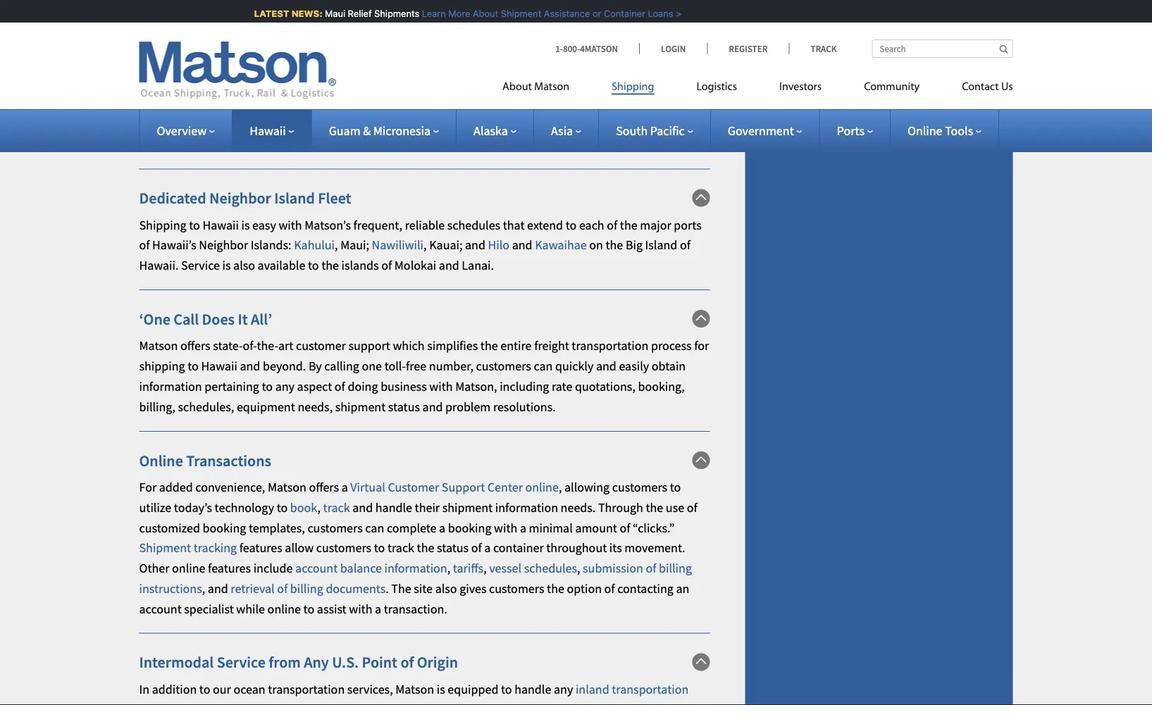 Task type: describe. For each thing, give the bounding box(es) containing it.
in for in addition to our ocean transportation services, matson is equipped to handle any inland transportation
[[139, 682, 150, 698]]

hilo
[[488, 238, 510, 254]]

through
[[599, 500, 644, 516]]

register
[[729, 43, 768, 54]]

logistics
[[697, 81, 738, 93]]

matson offers state-of-the-art customer support which simplifies the entire freight transportation process for shipping to hawaii and beyond. by calling one toll-free number, customers can quickly and easily obtain information pertaining to any aspect of doing business with matson, including rate quotations, booking, billing, schedules, equipment needs, shipment status and problem resolutions.
[[139, 338, 710, 415]]

frequency
[[251, 5, 321, 25]]

utilize
[[139, 500, 171, 516]]

can inside 'matson offers state-of-the-art customer support which simplifies the entire freight transportation process for shipping to hawaii and beyond. by calling one toll-free number, customers can quickly and easily obtain information pertaining to any aspect of doing business with matson, including rate quotations, booking, billing, schedules, equipment needs, shipment status and problem resolutions.'
[[534, 359, 553, 375]]

0 horizontal spatial about
[[468, 8, 493, 19]]

2 booking from the left
[[448, 521, 492, 536]]

login link
[[640, 43, 707, 54]]

one
[[362, 359, 382, 375]]

hawaii up northern
[[418, 36, 454, 52]]

about inside 'link'
[[503, 81, 532, 93]]

the inside shipping to hawaii is easy with matson's frequent, reliable schedules that extend to each of the major ports of hawaii's neighbor islands:
[[620, 217, 638, 233]]

in addition to our ocean transportation services, matson is equipped to handle any inland transportation
[[139, 682, 689, 698]]

the down the kahului link
[[322, 258, 339, 274]]

matson up our
[[164, 36, 203, 52]]

problem
[[446, 399, 491, 415]]

a inside features allow customers to track the status of a container throughout its movement. other online features include
[[485, 541, 491, 557]]

of inside 'matson offers state-of-the-art customer support which simplifies the entire freight transportation process for shipping to hawaii and beyond. by calling one toll-free number, customers can quickly and easily obtain information pertaining to any aspect of doing business with matson, including rate quotations, booking, billing, schedules, equipment needs, shipment status and problem resolutions.'
[[335, 379, 345, 395]]

and left problem
[[423, 399, 443, 415]]

a down their at the left of page
[[439, 521, 446, 536]]

their
[[415, 500, 440, 516]]

twice
[[284, 60, 312, 76]]

ocean
[[234, 682, 266, 698]]

weekly for service
[[315, 60, 352, 76]]

of down ports
[[680, 238, 691, 254]]

backtop image for all'
[[693, 311, 710, 328]]

book link
[[290, 500, 318, 516]]

our
[[164, 60, 184, 76]]

origin
[[417, 654, 458, 673]]

is inside shipping to hawaii is easy with matson's frequent, reliable schedules that extend to each of the major ports of hawaii's neighbor islands:
[[242, 217, 250, 233]]

customers inside 'matson offers state-of-the-art customer support which simplifies the entire freight transportation process for shipping to hawaii and beyond. by calling one toll-free number, customers can quickly and easily obtain information pertaining to any aspect of doing business with matson, including rate quotations, booking, billing, schedules, equipment needs, shipment status and problem resolutions.'
[[476, 359, 532, 375]]

shipping for shipping to hawaii is easy with matson's frequent, reliable schedules that extend to each of the major ports of hawaii's neighbor islands:
[[139, 217, 187, 233]]

available
[[258, 258, 306, 274]]

honolulu
[[164, 105, 213, 121]]

status inside 'matson offers state-of-the-art customer support which simplifies the entire freight transportation process for shipping to hawaii and beyond. by calling one toll-free number, customers can quickly and easily obtain information pertaining to any aspect of doing business with matson, including rate quotations, booking, billing, schedules, equipment needs, shipment status and problem resolutions.'
[[388, 399, 420, 415]]

1 horizontal spatial u.s.
[[435, 5, 462, 25]]

weekly inside "from southern california, matson offers twice-weekly service, with direct sailings from long beach to honolulu every saturday and wednesday."
[[409, 85, 447, 101]]

shipment tracking link
[[139, 541, 237, 557]]

0 horizontal spatial island
[[274, 189, 315, 208]]

, up specialist
[[202, 581, 205, 597]]

and up specialist
[[208, 581, 228, 597]]

of right use on the bottom of page
[[687, 500, 698, 516]]

assistance
[[539, 8, 585, 19]]

each
[[580, 217, 605, 233]]

, left tariffs "link"
[[448, 561, 451, 577]]

matson offers six arrivals from the west coast to hawaii every 14 days, more than any other carrier.
[[164, 36, 682, 52]]

0 horizontal spatial u.s.
[[332, 654, 359, 673]]

0 vertical spatial shipment
[[496, 8, 536, 19]]

the left the west
[[324, 36, 341, 52]]

>
[[671, 8, 677, 19]]

provides
[[269, 130, 314, 146]]

online transactions
[[139, 451, 271, 471]]

asia
[[551, 123, 573, 139]]

status inside features allow customers to track the status of a container throughout its movement. other online features include
[[437, 541, 469, 557]]

to left our
[[199, 682, 210, 698]]

0 vertical spatial features
[[240, 541, 283, 557]]

of down nawiliwili link
[[382, 258, 392, 274]]

hawaii down california,
[[250, 123, 286, 139]]

by
[[309, 359, 322, 375]]

also inside . the site also gives customers the option of contacting an account specialist while online to assist with a transaction.
[[435, 581, 457, 597]]

doing
[[348, 379, 378, 395]]

transportation right inland at the bottom of page
[[612, 682, 689, 698]]

the right on
[[606, 238, 624, 254]]

alaska link
[[474, 123, 517, 139]]

amount
[[576, 521, 618, 536]]

mainland
[[465, 5, 527, 25]]

its
[[610, 541, 622, 557]]

0 horizontal spatial billing
[[290, 581, 323, 597]]

in for in addition, matson provides weekly saturday departures from the pacific northwest.
[[164, 130, 174, 146]]

to up equipment at the bottom left of page
[[262, 379, 273, 395]]

neighbor inside shipping to hawaii is easy with matson's frequent, reliable schedules that extend to each of the major ports of hawaii's neighbor islands:
[[199, 238, 248, 254]]

beyond.
[[263, 359, 306, 375]]

0 vertical spatial service
[[200, 5, 248, 25]]

micronesia
[[374, 123, 431, 139]]

maui;
[[341, 238, 369, 254]]

u.s. detention and demurrage link
[[774, 12, 934, 28]]

contact us link
[[941, 74, 1014, 103]]

backtop image
[[693, 190, 710, 207]]

contacting
[[618, 581, 674, 597]]

the inside "and handle their shipment information needs. through the use of customized booking templates, customers can complete a booking with a minimal amount of "clicks." shipment tracking"
[[646, 500, 664, 516]]

and right detention
[[853, 12, 873, 28]]

documents
[[326, 581, 386, 597]]

resolutions.
[[493, 399, 556, 415]]

track
[[811, 43, 837, 54]]

and inside on the big island of hawaii. service is also available to the islands of molokai and lanai.
[[439, 258, 460, 274]]

on the big island of hawaii. service is also available to the islands of molokai and lanai.
[[139, 238, 691, 274]]

also inside on the big island of hawaii. service is also available to the islands of molokai and lanai.
[[233, 258, 255, 274]]

&
[[363, 123, 371, 139]]

track inside features allow customers to track the status of a container throughout its movement. other online features include
[[388, 541, 415, 557]]

balance
[[340, 561, 382, 577]]

of right each
[[607, 217, 618, 233]]

and handle their shipment information needs. through the use of customized booking templates, customers can complete a booking with a minimal amount of "clicks." shipment tracking
[[139, 500, 698, 557]]

vgm link
[[774, 39, 797, 54]]

, down "throughout"
[[577, 561, 581, 577]]

matson left provides
[[227, 130, 266, 146]]

weekly for saturday
[[317, 130, 354, 146]]

0 vertical spatial neighbor
[[209, 189, 271, 208]]

shipping link
[[591, 74, 676, 103]]

overview link
[[157, 123, 215, 139]]

south pacific link
[[616, 123, 694, 139]]

easy
[[252, 217, 276, 233]]

retrieval of billing documents link
[[231, 581, 386, 597]]

overview
[[157, 123, 207, 139]]

of up in addition to our ocean transportation services, matson is equipped to handle any inland transportation
[[401, 654, 414, 673]]

to inside "from southern california, matson offers twice-weekly service, with direct sailings from long beach to honolulu every saturday and wednesday."
[[685, 85, 696, 101]]

templates,
[[249, 521, 305, 536]]

to
[[324, 5, 340, 25]]

lanai.
[[462, 258, 494, 274]]

matson up book link
[[268, 480, 307, 496]]

, inside , allowing customers to utilize today's technology to
[[559, 480, 562, 496]]

community link
[[843, 74, 941, 103]]

2 vertical spatial any
[[554, 682, 573, 698]]

0 horizontal spatial the
[[139, 5, 164, 25]]

obtain
[[652, 359, 686, 375]]

is inside on the big island of hawaii. service is also available to the islands of molokai and lanai.
[[222, 258, 231, 274]]

0 horizontal spatial pacific
[[516, 130, 550, 146]]

1 vertical spatial saturday
[[357, 130, 404, 146]]

from inside "from southern california, matson offers twice-weekly service, with direct sailings from long beach to honolulu every saturday and wednesday."
[[594, 85, 619, 101]]

1 horizontal spatial from
[[372, 5, 407, 25]]

process
[[651, 338, 692, 354]]

shipping for shipping
[[612, 81, 655, 93]]

of down include
[[277, 581, 288, 597]]

extend
[[527, 217, 563, 233]]

1 vertical spatial handle
[[515, 682, 552, 698]]

and up lanai.
[[465, 238, 486, 254]]

from inside "from southern california, matson offers twice-weekly service, with direct sailings from long beach to honolulu every saturday and wednesday."
[[164, 85, 192, 101]]

tracking
[[194, 541, 237, 557]]

call
[[174, 310, 199, 329]]

to up hawaii's
[[189, 217, 200, 233]]

to right "coast"
[[404, 36, 415, 52]]

the-
[[257, 338, 279, 354]]

retrieval
[[231, 581, 275, 597]]

1 booking from the left
[[203, 521, 246, 536]]

from right departures
[[468, 130, 493, 146]]

customers inside features allow customers to track the status of a container throughout its movement. other online features include
[[316, 541, 372, 557]]

the up matson offers six arrivals from the west coast to hawaii every 14 days, more than any other carrier.
[[410, 5, 432, 25]]

includes
[[237, 60, 281, 76]]

california.
[[473, 60, 527, 76]]

with inside "and handle their shipment information needs. through the use of customized booking templates, customers can complete a booking with a minimal amount of "clicks." shipment tracking"
[[494, 521, 518, 536]]

book , track
[[290, 500, 350, 516]]

island inside on the big island of hawaii. service is also available to the islands of molokai and lanai.
[[646, 238, 678, 254]]

service inside on the big island of hawaii. service is also available to the islands of molokai and lanai.
[[181, 258, 220, 274]]

submission of billing instructions link
[[139, 561, 692, 597]]

and inside "and handle their shipment information needs. through the use of customized booking templates, customers can complete a booking with a minimal amount of "clicks." shipment tracking"
[[353, 500, 373, 516]]

, allowing customers to utilize today's technology to
[[139, 480, 681, 516]]

the inside features allow customers to track the status of a container throughout its movement. other online features include
[[417, 541, 435, 557]]

investors
[[780, 81, 822, 93]]

relief
[[343, 8, 367, 19]]

and down of-
[[240, 359, 260, 375]]

it
[[238, 310, 248, 329]]

equipped
[[448, 682, 499, 698]]

sailings
[[551, 85, 591, 101]]

ports link
[[837, 123, 874, 139]]

any
[[304, 654, 329, 673]]

more
[[443, 8, 465, 19]]

hawaii.
[[139, 258, 179, 274]]

book
[[290, 500, 318, 516]]

california,
[[246, 85, 301, 101]]

information inside "and handle their shipment information needs. through the use of customized booking templates, customers can complete a booking with a minimal amount of "clicks." shipment tracking"
[[496, 500, 558, 516]]

and down that at the left of the page
[[512, 238, 533, 254]]

transaction.
[[384, 602, 448, 618]]

equipment
[[237, 399, 295, 415]]

backtop image for u.s.
[[693, 655, 710, 672]]

latest news: maui relief shipments learn more about shipment assistance or container loans >
[[249, 8, 677, 19]]

from up the twice
[[296, 36, 321, 52]]

and inside "from southern california, matson offers twice-weekly service, with direct sailings from long beach to honolulu every saturday and wednesday."
[[298, 105, 318, 121]]

0 vertical spatial every
[[457, 36, 486, 52]]

movement.
[[625, 541, 686, 557]]

for
[[139, 480, 157, 496]]

account inside . the site also gives customers the option of contacting an account specialist while online to assist with a transaction.
[[139, 602, 182, 618]]

molokai
[[395, 258, 437, 274]]

2 horizontal spatial any
[[591, 36, 611, 52]]

matson down "origin"
[[396, 682, 434, 698]]



Task type: vqa. For each thing, say whether or not it's contained in the screenshot.
"About" within the About Matson 'link'
no



Task type: locate. For each thing, give the bounding box(es) containing it.
shipping up hawaii's
[[139, 217, 187, 233]]

convenience,
[[196, 480, 265, 496]]

0 vertical spatial about
[[468, 8, 493, 19]]

shipment down doing
[[335, 399, 386, 415]]

with up container
[[494, 521, 518, 536]]

0 horizontal spatial account
[[139, 602, 182, 618]]

handle up complete
[[376, 500, 412, 516]]

a up container
[[520, 521, 527, 536]]

0 vertical spatial account
[[295, 561, 338, 577]]

transportation down the intermodal service from any u.s. point of origin
[[268, 682, 345, 698]]

offers up book , track
[[309, 480, 339, 496]]

customer
[[296, 338, 346, 354]]

1 vertical spatial billing
[[290, 581, 323, 597]]

dedicated neighbor island fleet
[[139, 189, 352, 208]]

major
[[640, 217, 672, 233]]

information inside 'matson offers state-of-the-art customer support which simplifies the entire freight transportation process for shipping to hawaii and beyond. by calling one toll-free number, customers can quickly and easily obtain information pertaining to any aspect of doing business with matson, including rate quotations, booking, billing, schedules, equipment needs, shipment status and problem resolutions.'
[[139, 379, 202, 395]]

point
[[362, 654, 398, 673]]

neighbor up easy
[[209, 189, 271, 208]]

any right than
[[591, 36, 611, 52]]

1 vertical spatial shipping
[[139, 217, 187, 233]]

calling
[[325, 359, 360, 375]]

virtual customer support center online link
[[351, 480, 559, 496]]

online for its
[[172, 561, 206, 577]]

a up vessel
[[485, 541, 491, 557]]

backtop image
[[693, 311, 710, 328], [693, 452, 710, 470], [693, 655, 710, 672]]

1 backtop image from the top
[[693, 311, 710, 328]]

is left easy
[[242, 217, 250, 233]]

shipping inside shipping link
[[612, 81, 655, 93]]

with inside . the site also gives customers the option of contacting an account specialist while online to assist with a transaction.
[[349, 602, 373, 618]]

with inside "from southern california, matson offers twice-weekly service, with direct sailings from long beach to honolulu every saturday and wednesday."
[[492, 85, 515, 101]]

every inside "from southern california, matson offers twice-weekly service, with direct sailings from long beach to honolulu every saturday and wednesday."
[[216, 105, 245, 121]]

to inside on the big island of hawaii. service is also available to the islands of molokai and lanai.
[[308, 258, 319, 274]]

southern
[[194, 85, 244, 101]]

hawaii inside 'matson offers state-of-the-art customer support which simplifies the entire freight transportation process for shipping to hawaii and beyond. by calling one toll-free number, customers can quickly and easily obtain information pertaining to any aspect of doing business with matson, including rate quotations, booking, billing, schedules, equipment needs, shipment status and problem resolutions.'
[[201, 359, 238, 375]]

to right the beach on the top
[[685, 85, 696, 101]]

a inside . the site also gives customers the option of contacting an account specialist while online to assist with a transaction.
[[375, 602, 382, 618]]

option
[[567, 581, 602, 597]]

0 horizontal spatial shipping
[[139, 217, 187, 233]]

schedules inside shipping to hawaii is easy with matson's frequent, reliable schedules that extend to each of the major ports of hawaii's neighbor islands:
[[448, 217, 501, 233]]

u.s. up matson offers six arrivals from the west coast to hawaii every 14 days, more than any other carrier.
[[435, 5, 462, 25]]

booking up tariffs "link"
[[448, 521, 492, 536]]

0 vertical spatial in
[[164, 130, 174, 146]]

easily
[[619, 359, 650, 375]]

top menu navigation
[[503, 74, 1014, 103]]

shipment up days,
[[496, 8, 536, 19]]

from
[[296, 36, 321, 52], [394, 60, 419, 76], [594, 85, 619, 101], [468, 130, 493, 146], [269, 654, 301, 673]]

"clicks."
[[633, 521, 675, 536]]

dedicated
[[139, 189, 206, 208]]

art
[[278, 338, 294, 354]]

of up tariffs
[[472, 541, 482, 557]]

saturday inside "from southern california, matson offers twice-weekly service, with direct sailings from long beach to honolulu every saturday and wednesday."
[[247, 105, 295, 121]]

hawaii inside shipping to hawaii is easy with matson's frequent, reliable schedules that extend to each of the major ports of hawaii's neighbor islands:
[[203, 217, 239, 233]]

service up ocean
[[217, 654, 266, 673]]

the left entire
[[481, 338, 498, 354]]

allow
[[285, 541, 314, 557]]

0 horizontal spatial online
[[139, 451, 183, 471]]

hawaii's
[[152, 238, 197, 254]]

investors link
[[759, 74, 843, 103]]

to up use on the bottom of page
[[670, 480, 681, 496]]

1 horizontal spatial saturday
[[357, 130, 404, 146]]

, left allowing
[[559, 480, 562, 496]]

of
[[607, 217, 618, 233], [139, 238, 150, 254], [680, 238, 691, 254], [382, 258, 392, 274], [335, 379, 345, 395], [687, 500, 698, 516], [620, 521, 631, 536], [472, 541, 482, 557], [646, 561, 657, 577], [277, 581, 288, 597], [605, 581, 615, 597], [401, 654, 414, 673]]

1 vertical spatial in
[[139, 682, 150, 698]]

with inside 'matson offers state-of-the-art customer support which simplifies the entire freight transportation process for shipping to hawaii and beyond. by calling one toll-free number, customers can quickly and easily obtain information pertaining to any aspect of doing business with matson, including rate quotations, booking, billing, schedules, equipment needs, shipment status and problem resolutions.'
[[430, 379, 453, 395]]

0 vertical spatial also
[[233, 258, 255, 274]]

online inside features allow customers to track the status of a container throughout its movement. other online features include
[[172, 561, 206, 577]]

pacific right 'south'
[[651, 123, 685, 139]]

twice-
[[377, 85, 409, 101]]

2 backtop image from the top
[[693, 452, 710, 470]]

1 horizontal spatial island
[[646, 238, 678, 254]]

shipment
[[335, 399, 386, 415], [443, 500, 493, 516]]

0 horizontal spatial handle
[[376, 500, 412, 516]]

1 horizontal spatial online
[[908, 123, 943, 139]]

2 horizontal spatial is
[[437, 682, 445, 698]]

the inside . the site also gives customers the option of contacting an account specialist while online to assist with a transaction.
[[392, 581, 412, 597]]

detention
[[797, 12, 850, 28]]

or
[[588, 8, 597, 19]]

simplifies
[[427, 338, 478, 354]]

1 horizontal spatial shipment
[[443, 500, 493, 516]]

billing inside "submission of billing instructions"
[[659, 561, 692, 577]]

1 vertical spatial from
[[164, 85, 192, 101]]

offers inside 'matson offers state-of-the-art customer support which simplifies the entire freight transportation process for shipping to hawaii and beyond. by calling one toll-free number, customers can quickly and easily obtain information pertaining to any aspect of doing business with matson, including rate quotations, booking, billing, schedules, equipment needs, shipment status and problem resolutions.'
[[181, 338, 211, 354]]

pacific left asia
[[516, 130, 550, 146]]

search image
[[1000, 44, 1009, 53]]

to up templates,
[[277, 500, 288, 516]]

customers inside "and handle their shipment information needs. through the use of customized booking templates, customers can complete a booking with a minimal amount of "clicks." shipment tracking"
[[308, 521, 363, 536]]

the best service frequency to and from the u.s. mainland
[[139, 5, 527, 25]]

0 vertical spatial any
[[591, 36, 611, 52]]

technology
[[215, 500, 274, 516]]

0 horizontal spatial in
[[139, 682, 150, 698]]

account
[[295, 561, 338, 577], [139, 602, 182, 618]]

to inside . the site also gives customers the option of contacting an account specialist while online to assist with a transaction.
[[304, 602, 315, 618]]

0 vertical spatial saturday
[[247, 105, 295, 121]]

None search field
[[873, 39, 1014, 58]]

quickly
[[556, 359, 594, 375]]

from
[[372, 5, 407, 25], [164, 85, 192, 101]]

0 horizontal spatial shipment
[[335, 399, 386, 415]]

south
[[616, 123, 648, 139]]

1 horizontal spatial online
[[268, 602, 301, 618]]

intermodal service from any u.s. point of origin
[[139, 654, 458, 673]]

about down california.
[[503, 81, 532, 93]]

inland
[[576, 682, 610, 698]]

0 vertical spatial can
[[534, 359, 553, 375]]

1 horizontal spatial any
[[554, 682, 573, 698]]

2 horizontal spatial online
[[526, 480, 559, 496]]

0 horizontal spatial schedules
[[448, 217, 501, 233]]

kawaihae
[[535, 238, 587, 254]]

2 vertical spatial service
[[217, 654, 266, 673]]

2 vertical spatial weekly
[[317, 130, 354, 146]]

can down freight
[[534, 359, 553, 375]]

1 vertical spatial track
[[388, 541, 415, 557]]

assist
[[317, 602, 347, 618]]

matson inside about matson 'link'
[[535, 81, 570, 93]]

to inside features allow customers to track the status of a container throughout its movement. other online features include
[[374, 541, 385, 557]]

1 horizontal spatial pacific
[[651, 123, 685, 139]]

online up for
[[139, 451, 183, 471]]

hilo link
[[488, 238, 510, 254]]

the
[[139, 5, 164, 25], [392, 581, 412, 597]]

account up retrieval of billing documents link
[[295, 561, 338, 577]]

in
[[164, 130, 174, 146], [139, 682, 150, 698]]

from up twice-
[[394, 60, 419, 76]]

the left asia
[[496, 130, 513, 146]]

kahului , maui; nawiliwili , kauai; and hilo and kawaihae
[[294, 238, 587, 254]]

1 vertical spatial information
[[496, 500, 558, 516]]

days,
[[504, 36, 531, 52]]

addition
[[152, 682, 197, 698]]

1 vertical spatial shipment
[[139, 541, 191, 557]]

shipment inside 'matson offers state-of-the-art customer support which simplifies the entire freight transportation process for shipping to hawaii and beyond. by calling one toll-free number, customers can quickly and easily obtain information pertaining to any aspect of doing business with matson, including rate quotations, booking, billing, schedules, equipment needs, shipment status and problem resolutions.'
[[335, 399, 386, 415]]

1 horizontal spatial can
[[534, 359, 553, 375]]

online left tools
[[908, 123, 943, 139]]

1 vertical spatial shipment
[[443, 500, 493, 516]]

0 horizontal spatial booking
[[203, 521, 246, 536]]

0 vertical spatial weekly
[[315, 60, 352, 76]]

0 horizontal spatial online
[[172, 561, 206, 577]]

0 horizontal spatial information
[[139, 379, 202, 395]]

1 vertical spatial schedules
[[524, 561, 577, 577]]

about right more on the top left of page
[[468, 8, 493, 19]]

online for online tools
[[908, 123, 943, 139]]

matson down 1-
[[535, 81, 570, 93]]

1 vertical spatial any
[[275, 379, 295, 395]]

and right to
[[343, 5, 369, 25]]

free
[[406, 359, 427, 375]]

service
[[200, 5, 248, 25], [181, 258, 220, 274], [217, 654, 266, 673]]

customers up balance
[[316, 541, 372, 557]]

is up "does"
[[222, 258, 231, 274]]

and up provides
[[298, 105, 318, 121]]

1 vertical spatial service
[[181, 258, 220, 274]]

0 vertical spatial online
[[908, 123, 943, 139]]

1 vertical spatial backtop image
[[693, 452, 710, 470]]

matson inside "from southern california, matson offers twice-weekly service, with direct sailings from long beach to honolulu every saturday and wednesday."
[[303, 85, 342, 101]]

0 horizontal spatial from
[[164, 85, 192, 101]]

other
[[139, 561, 170, 577]]

1 vertical spatial online
[[139, 451, 183, 471]]

entire
[[501, 338, 532, 354]]

toll-
[[385, 359, 406, 375]]

customers down entire
[[476, 359, 532, 375]]

2 horizontal spatial u.s.
[[774, 12, 795, 28]]

departures
[[407, 130, 465, 146]]

u.s. detention and demurrage
[[774, 12, 934, 28]]

can
[[534, 359, 553, 375], [365, 521, 384, 536]]

of down calling
[[335, 379, 345, 395]]

us
[[1002, 81, 1014, 93]]

1 vertical spatial online
[[172, 561, 206, 577]]

service
[[354, 60, 391, 76]]

shipping up 'south'
[[612, 81, 655, 93]]

shipment inside "and handle their shipment information needs. through the use of customized booking templates, customers can complete a booking with a minimal amount of "clicks." shipment tracking"
[[443, 500, 493, 516]]

0 vertical spatial status
[[388, 399, 420, 415]]

account down instructions at the left bottom of the page
[[139, 602, 182, 618]]

while
[[236, 602, 265, 618]]

features up include
[[240, 541, 283, 557]]

offers left six
[[205, 36, 235, 52]]

billing up an
[[659, 561, 692, 577]]

0 horizontal spatial saturday
[[247, 105, 295, 121]]

handle left inland at the bottom of page
[[515, 682, 552, 698]]

. the site also gives customers the option of contacting an account specialist while online to assist with a transaction.
[[139, 581, 690, 618]]

billing up assist
[[290, 581, 323, 597]]

vessel
[[489, 561, 522, 577]]

of down through
[[620, 521, 631, 536]]

1 horizontal spatial also
[[435, 581, 457, 597]]

0 vertical spatial from
[[372, 5, 407, 25]]

1 horizontal spatial track
[[388, 541, 415, 557]]

offers inside "from southern california, matson offers twice-weekly service, with direct sailings from long beach to honolulu every saturday and wednesday."
[[344, 85, 374, 101]]

1 horizontal spatial information
[[385, 561, 448, 577]]

to down retrieval of billing documents link
[[304, 602, 315, 618]]

of inside "submission of billing instructions"
[[646, 561, 657, 577]]

, left 'maui;'
[[335, 238, 338, 254]]

0 horizontal spatial track
[[323, 500, 350, 516]]

1 horizontal spatial shipment
[[496, 8, 536, 19]]

0 vertical spatial track
[[323, 500, 350, 516]]

1 vertical spatial neighbor
[[199, 238, 248, 254]]

1 vertical spatial account
[[139, 602, 182, 618]]

weekly down northern
[[409, 85, 447, 101]]

1 vertical spatial can
[[365, 521, 384, 536]]

1 horizontal spatial booking
[[448, 521, 492, 536]]

to left each
[[566, 217, 577, 233]]

transportation inside 'matson offers state-of-the-art customer support which simplifies the entire freight transportation process for shipping to hawaii and beyond. by calling one toll-free number, customers can quickly and easily obtain information pertaining to any aspect of doing business with matson, including rate quotations, booking, billing, schedules, equipment needs, shipment status and problem resolutions.'
[[572, 338, 649, 354]]

blue matson logo with ocean, shipping, truck, rail and logistics written beneath it. image
[[139, 42, 337, 99]]

1-800-4matson
[[556, 43, 618, 54]]

support
[[442, 480, 485, 496]]

0 horizontal spatial any
[[275, 379, 295, 395]]

a up track link on the left of the page
[[342, 480, 348, 496]]

with inside shipping to hawaii is easy with matson's frequent, reliable schedules that extend to each of the major ports of hawaii's neighbor islands:
[[279, 217, 302, 233]]

Search search field
[[873, 39, 1014, 58]]

any down beyond.
[[275, 379, 295, 395]]

0 horizontal spatial shipment
[[139, 541, 191, 557]]

handle inside "and handle their shipment information needs. through the use of customized booking templates, customers can complete a booking with a minimal amount of "clicks." shipment tracking"
[[376, 500, 412, 516]]

gives
[[460, 581, 487, 597]]

also
[[233, 258, 255, 274], [435, 581, 457, 597]]

information down shipping
[[139, 379, 202, 395]]

customers inside , allowing customers to utilize today's technology to
[[613, 480, 668, 496]]

online inside . the site also gives customers the option of contacting an account specialist while online to assist with a transaction.
[[268, 602, 301, 618]]

3 backtop image from the top
[[693, 655, 710, 672]]

virtual
[[351, 480, 386, 496]]

schedules up hilo 'link'
[[448, 217, 501, 233]]

1 horizontal spatial shipping
[[612, 81, 655, 93]]

offers up the wednesday. at the left
[[344, 85, 374, 101]]

0 vertical spatial is
[[242, 217, 250, 233]]

the inside 'matson offers state-of-the-art customer support which simplifies the entire freight transportation process for shipping to hawaii and beyond. by calling one toll-free number, customers can quickly and easily obtain information pertaining to any aspect of doing business with matson, including rate quotations, booking, billing, schedules, equipment needs, shipment status and problem resolutions.'
[[481, 338, 498, 354]]

the up "clicks."
[[646, 500, 664, 516]]

features down 'tracking'
[[208, 561, 251, 577]]

from up "coast"
[[372, 5, 407, 25]]

to down the kahului on the top left of the page
[[308, 258, 319, 274]]

1 horizontal spatial the
[[392, 581, 412, 597]]

islands:
[[251, 238, 292, 254]]

'one call does it all'
[[139, 310, 272, 329]]

is down "origin"
[[437, 682, 445, 698]]

login
[[661, 43, 686, 54]]

, left vessel
[[484, 561, 487, 577]]

with right easy
[[279, 217, 302, 233]]

the left the option
[[547, 581, 565, 597]]

to
[[404, 36, 415, 52], [685, 85, 696, 101], [189, 217, 200, 233], [566, 217, 577, 233], [308, 258, 319, 274], [188, 359, 199, 375], [262, 379, 273, 395], [670, 480, 681, 496], [277, 500, 288, 516], [374, 541, 385, 557], [304, 602, 315, 618], [199, 682, 210, 698], [501, 682, 512, 698]]

island
[[274, 189, 315, 208], [646, 238, 678, 254]]

0 vertical spatial information
[[139, 379, 202, 395]]

the right "."
[[392, 581, 412, 597]]

long
[[621, 85, 648, 101]]

our schedule includes twice weekly service from northern california.
[[164, 60, 527, 76]]

from southern california, matson offers twice-weekly service, with direct sailings from long beach to honolulu every saturday and wednesday.
[[164, 85, 696, 121]]

shipping inside shipping to hawaii is easy with matson's frequent, reliable schedules that extend to each of the major ports of hawaii's neighbor islands:
[[139, 217, 187, 233]]

government
[[728, 123, 794, 139]]

, left track link on the left of the page
[[318, 500, 321, 516]]

0 horizontal spatial status
[[388, 399, 420, 415]]

added
[[159, 480, 193, 496]]

0 horizontal spatial is
[[222, 258, 231, 274]]

0 vertical spatial handle
[[376, 500, 412, 516]]

six
[[238, 36, 252, 52]]

instructions
[[139, 581, 202, 597]]

hawaii down state-
[[201, 359, 238, 375]]

online for online transactions
[[139, 451, 183, 471]]

the up 'account balance information , tariffs , vessel schedules ,'
[[417, 541, 435, 557]]

every left 14
[[457, 36, 486, 52]]

of inside features allow customers to track the status of a container throughout its movement. other online features include
[[472, 541, 482, 557]]

2 vertical spatial backtop image
[[693, 655, 710, 672]]

status down business
[[388, 399, 420, 415]]

to right shipping
[[188, 359, 199, 375]]

0 vertical spatial shipping
[[612, 81, 655, 93]]

weekly
[[315, 60, 352, 76], [409, 85, 447, 101], [317, 130, 354, 146]]

0 vertical spatial backtop image
[[693, 311, 710, 328]]

1 vertical spatial about
[[503, 81, 532, 93]]

1 horizontal spatial every
[[457, 36, 486, 52]]

4matson
[[580, 43, 618, 54]]

a down documents
[[375, 602, 382, 618]]

customers inside . the site also gives customers the option of contacting an account specialist while online to assist with a transaction.
[[489, 581, 545, 597]]

1 horizontal spatial in
[[164, 130, 174, 146]]

carrier.
[[644, 36, 682, 52]]

with down california.
[[492, 85, 515, 101]]

weekly down the wednesday. at the left
[[317, 130, 354, 146]]

beach
[[650, 85, 683, 101]]

guam
[[329, 123, 361, 139]]

guam & micronesia
[[329, 123, 431, 139]]

online for account
[[268, 602, 301, 618]]

reliable
[[405, 217, 445, 233]]

1 vertical spatial also
[[435, 581, 457, 597]]

hawaii down dedicated neighbor island fleet
[[203, 217, 239, 233]]

can left complete
[[365, 521, 384, 536]]

ports
[[674, 217, 702, 233]]

all'
[[251, 310, 272, 329]]

0 horizontal spatial every
[[216, 105, 245, 121]]

information up site
[[385, 561, 448, 577]]

transactions
[[186, 451, 271, 471]]

customers down track link on the left of the page
[[308, 521, 363, 536]]

the inside . the site also gives customers the option of contacting an account specialist while online to assist with a transaction.
[[547, 581, 565, 597]]

hawaii
[[418, 36, 454, 52], [250, 123, 286, 139], [203, 217, 239, 233], [201, 359, 238, 375]]

0 vertical spatial the
[[139, 5, 164, 25]]

aspect
[[297, 379, 332, 395]]

can inside "and handle their shipment information needs. through the use of customized booking templates, customers can complete a booking with a minimal amount of "clicks." shipment tracking"
[[365, 521, 384, 536]]

matson inside 'matson offers state-of-the-art customer support which simplifies the entire freight transportation process for shipping to hawaii and beyond. by calling one toll-free number, customers can quickly and easily obtain information pertaining to any aspect of doing business with matson, including rate quotations, booking, billing, schedules, equipment needs, shipment status and problem resolutions.'
[[139, 338, 178, 354]]

of inside . the site also gives customers the option of contacting an account specialist while online to assist with a transaction.
[[605, 581, 615, 597]]

1 horizontal spatial handle
[[515, 682, 552, 698]]

1 vertical spatial features
[[208, 561, 251, 577]]

and down virtual
[[353, 500, 373, 516]]

to right "equipped"
[[501, 682, 512, 698]]

0 vertical spatial billing
[[659, 561, 692, 577]]

1-
[[556, 43, 563, 54]]

the up big
[[620, 217, 638, 233]]

shipment inside "and handle their shipment information needs. through the use of customized booking templates, customers can complete a booking with a minimal amount of "clicks." shipment tracking"
[[139, 541, 191, 557]]

to up account balance information link
[[374, 541, 385, 557]]

, down reliable
[[424, 238, 427, 254]]

from left any
[[269, 654, 301, 673]]

14
[[488, 36, 501, 52]]

1-800-4matson link
[[556, 43, 640, 54]]

2 vertical spatial is
[[437, 682, 445, 698]]

1 vertical spatial the
[[392, 581, 412, 597]]

of up hawaii. at the top left
[[139, 238, 150, 254]]

1 horizontal spatial billing
[[659, 561, 692, 577]]

any inside 'matson offers state-of-the-art customer support which simplifies the entire freight transportation process for shipping to hawaii and beyond. by calling one toll-free number, customers can quickly and easily obtain information pertaining to any aspect of doing business with matson, including rate quotations, booking, billing, schedules, equipment needs, shipment status and problem resolutions.'
[[275, 379, 295, 395]]

2 vertical spatial information
[[385, 561, 448, 577]]

and down kauai;
[[439, 258, 460, 274]]

and up quotations,
[[596, 359, 617, 375]]

1 vertical spatial weekly
[[409, 85, 447, 101]]

matson up shipping
[[139, 338, 178, 354]]

shipment
[[496, 8, 536, 19], [139, 541, 191, 557]]



